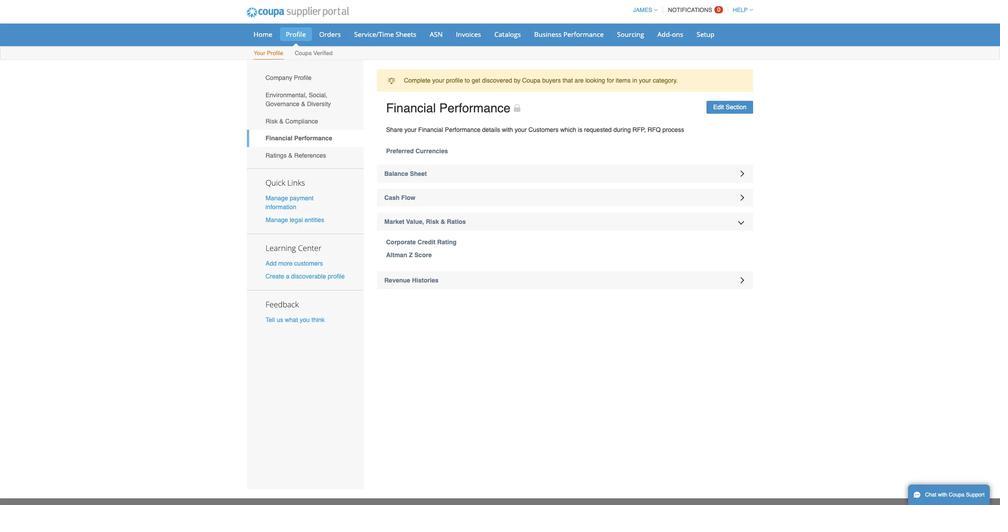 Task type: vqa. For each thing, say whether or not it's contained in the screenshot.
Manage
yes



Task type: locate. For each thing, give the bounding box(es) containing it.
setup
[[697, 30, 715, 39]]

company profile link
[[247, 69, 364, 86]]

add more customers link
[[266, 260, 323, 267]]

risk down governance
[[266, 118, 278, 125]]

your profile link
[[253, 48, 284, 60]]

edit
[[714, 104, 724, 111]]

& left the ratios
[[441, 218, 445, 225]]

is
[[578, 126, 583, 133]]

governance
[[266, 100, 300, 107]]

references
[[294, 152, 326, 159]]

performance up details at the top of the page
[[439, 101, 511, 115]]

0 vertical spatial risk
[[266, 118, 278, 125]]

help
[[733, 7, 748, 13]]

tell us what you think button
[[266, 316, 325, 324]]

create
[[266, 273, 284, 280]]

learning
[[266, 243, 296, 253]]

financial performance down "to"
[[386, 101, 511, 115]]

1 horizontal spatial profile
[[446, 77, 463, 84]]

performance right business at the top
[[564, 30, 604, 39]]

1 horizontal spatial risk
[[426, 218, 439, 225]]

coupa supplier portal image
[[240, 1, 355, 24]]

payment
[[290, 194, 314, 202]]

coupa inside complete your profile to get discovered by coupa buyers that are looking for items in your category. alert
[[522, 77, 541, 84]]

performance left details at the top of the page
[[445, 126, 481, 133]]

risk right value,
[[426, 218, 439, 225]]

manage for manage legal entities
[[266, 216, 288, 223]]

coupa
[[295, 50, 312, 56], [522, 77, 541, 84], [949, 492, 965, 498]]

profile left "to"
[[446, 77, 463, 84]]

0 vertical spatial manage
[[266, 194, 288, 202]]

financial up currencies
[[418, 126, 443, 133]]

entities
[[305, 216, 324, 223]]

requested
[[584, 126, 612, 133]]

which
[[560, 126, 576, 133]]

2 vertical spatial profile
[[294, 74, 312, 81]]

2 manage from the top
[[266, 216, 288, 223]]

& inside environmental, social, governance & diversity
[[301, 100, 305, 107]]

profile up environmental, social, governance & diversity link
[[294, 74, 312, 81]]

think
[[312, 316, 325, 324]]

corporate
[[386, 239, 416, 246]]

0 horizontal spatial financial performance
[[266, 135, 332, 142]]

1 vertical spatial coupa
[[522, 77, 541, 84]]

0 horizontal spatial with
[[502, 126, 513, 133]]

your right share
[[405, 126, 417, 133]]

coupa left verified
[[295, 50, 312, 56]]

rfp,
[[633, 126, 646, 133]]

financial up share
[[386, 101, 436, 115]]

help link
[[729, 7, 753, 13]]

financial performance
[[386, 101, 511, 115], [266, 135, 332, 142]]

revenue histories heading
[[377, 271, 753, 289]]

profile link
[[280, 28, 312, 41]]

0 vertical spatial coupa
[[295, 50, 312, 56]]

james
[[633, 7, 652, 13]]

james link
[[629, 7, 658, 13]]

profile for company profile
[[294, 74, 312, 81]]

complete your profile to get discovered by coupa buyers that are looking for items in your category.
[[404, 77, 678, 84]]

1 vertical spatial profile
[[328, 273, 345, 280]]

create a discoverable profile
[[266, 273, 345, 280]]

by
[[514, 77, 521, 84]]

create a discoverable profile link
[[266, 273, 345, 280]]

edit section link
[[707, 101, 753, 114]]

your profile
[[254, 50, 283, 56]]

& left diversity
[[301, 100, 305, 107]]

tell
[[266, 316, 275, 324]]

value,
[[406, 218, 424, 225]]

with right details at the top of the page
[[502, 126, 513, 133]]

altman
[[386, 251, 407, 259]]

1 horizontal spatial with
[[938, 492, 948, 498]]

performance
[[564, 30, 604, 39], [439, 101, 511, 115], [445, 126, 481, 133], [294, 135, 332, 142]]

rating
[[437, 239, 457, 246]]

looking
[[586, 77, 605, 84]]

2 horizontal spatial coupa
[[949, 492, 965, 498]]

& down governance
[[279, 118, 284, 125]]

coupa inside chat with coupa support button
[[949, 492, 965, 498]]

manage up information
[[266, 194, 288, 202]]

with right chat
[[938, 492, 948, 498]]

navigation
[[629, 1, 753, 19]]

balance sheet button
[[377, 165, 753, 183]]

1 vertical spatial profile
[[267, 50, 283, 56]]

0 horizontal spatial profile
[[328, 273, 345, 280]]

your right in
[[639, 77, 651, 84]]

0 vertical spatial with
[[502, 126, 513, 133]]

cash flow
[[384, 194, 416, 201]]

home link
[[248, 28, 278, 41]]

1 vertical spatial risk
[[426, 218, 439, 225]]

coupa left support at bottom right
[[949, 492, 965, 498]]

financial
[[386, 101, 436, 115], [418, 126, 443, 133], [266, 135, 293, 142]]

manage down information
[[266, 216, 288, 223]]

balance sheet heading
[[377, 165, 753, 183]]

company profile
[[266, 74, 312, 81]]

your left 'customers'
[[515, 126, 527, 133]]

1 horizontal spatial coupa
[[522, 77, 541, 84]]

2 vertical spatial coupa
[[949, 492, 965, 498]]

notifications
[[668, 7, 712, 13]]

more
[[278, 260, 293, 267]]

0 horizontal spatial risk
[[266, 118, 278, 125]]

profile inside "link"
[[294, 74, 312, 81]]

1 vertical spatial with
[[938, 492, 948, 498]]

& right ratings
[[288, 152, 293, 159]]

discovered
[[482, 77, 512, 84]]

1 horizontal spatial financial performance
[[386, 101, 511, 115]]

1 vertical spatial financial performance
[[266, 135, 332, 142]]

risk
[[266, 118, 278, 125], [426, 218, 439, 225]]

preferred currencies
[[386, 147, 448, 155]]

asn
[[430, 30, 443, 39]]

0 vertical spatial profile
[[446, 77, 463, 84]]

compliance
[[285, 118, 318, 125]]

coupa right by
[[522, 77, 541, 84]]

chat with coupa support button
[[908, 485, 990, 505]]

manage inside the manage payment information
[[266, 194, 288, 202]]

financial up ratings
[[266, 135, 293, 142]]

profile right your
[[267, 50, 283, 56]]

profile inside alert
[[446, 77, 463, 84]]

risk & compliance
[[266, 118, 318, 125]]

risk inside risk & compliance link
[[266, 118, 278, 125]]

financial performance inside financial performance link
[[266, 135, 332, 142]]

profile right discoverable at the bottom
[[328, 273, 345, 280]]

0 horizontal spatial coupa
[[295, 50, 312, 56]]

financial performance down compliance
[[266, 135, 332, 142]]

1 manage from the top
[[266, 194, 288, 202]]

1 vertical spatial manage
[[266, 216, 288, 223]]

manage payment information
[[266, 194, 314, 210]]

environmental, social, governance & diversity
[[266, 92, 331, 107]]

service/time sheets
[[354, 30, 417, 39]]

feedback
[[266, 299, 299, 310]]

profile down 'coupa supplier portal' image
[[286, 30, 306, 39]]

complete your profile to get discovered by coupa buyers that are looking for items in your category. alert
[[377, 69, 753, 92]]

invoices
[[456, 30, 481, 39]]

with
[[502, 126, 513, 133], [938, 492, 948, 498]]

& inside dropdown button
[[441, 218, 445, 225]]



Task type: describe. For each thing, give the bounding box(es) containing it.
catalogs link
[[489, 28, 527, 41]]

balance sheet
[[384, 170, 427, 177]]

details
[[482, 126, 500, 133]]

center
[[298, 243, 322, 253]]

ratios
[[447, 218, 466, 225]]

your
[[254, 50, 265, 56]]

diversity
[[307, 100, 331, 107]]

cash
[[384, 194, 400, 201]]

score
[[415, 251, 432, 259]]

revenue histories button
[[377, 271, 753, 289]]

service/time sheets link
[[348, 28, 422, 41]]

revenue
[[384, 277, 410, 284]]

credit
[[418, 239, 436, 246]]

social,
[[309, 92, 328, 99]]

are
[[575, 77, 584, 84]]

business performance link
[[529, 28, 610, 41]]

add more customers
[[266, 260, 323, 267]]

complete
[[404, 77, 431, 84]]

discoverable
[[291, 273, 326, 280]]

learning center
[[266, 243, 322, 253]]

manage payment information link
[[266, 194, 314, 210]]

category.
[[653, 77, 678, 84]]

performance up references
[[294, 135, 332, 142]]

section
[[726, 104, 747, 111]]

preferred
[[386, 147, 414, 155]]

add-ons link
[[652, 28, 689, 41]]

business
[[534, 30, 562, 39]]

home
[[254, 30, 273, 39]]

0 vertical spatial profile
[[286, 30, 306, 39]]

share your financial performance details with your customers which is requested during rfp, rfq process
[[386, 126, 684, 133]]

for
[[607, 77, 614, 84]]

service/time
[[354, 30, 394, 39]]

market
[[384, 218, 405, 225]]

you
[[300, 316, 310, 324]]

items
[[616, 77, 631, 84]]

balance
[[384, 170, 408, 177]]

process
[[663, 126, 684, 133]]

information
[[266, 203, 296, 210]]

environmental, social, governance & diversity link
[[247, 86, 364, 113]]

cash flow button
[[377, 189, 753, 207]]

coupa verified
[[295, 50, 333, 56]]

ons
[[672, 30, 684, 39]]

1 vertical spatial financial
[[418, 126, 443, 133]]

to
[[465, 77, 470, 84]]

0 vertical spatial financial
[[386, 101, 436, 115]]

buyers
[[542, 77, 561, 84]]

2 vertical spatial financial
[[266, 135, 293, 142]]

altman z score
[[386, 251, 432, 259]]

sheet
[[410, 170, 427, 177]]

in
[[633, 77, 637, 84]]

ratings & references link
[[247, 147, 364, 164]]

links
[[287, 177, 305, 188]]

financial performance link
[[247, 130, 364, 147]]

market value, risk & ratios button
[[377, 213, 753, 231]]

add-
[[658, 30, 672, 39]]

sourcing
[[617, 30, 644, 39]]

ratings
[[266, 152, 287, 159]]

setup link
[[691, 28, 721, 41]]

that
[[563, 77, 573, 84]]

z
[[409, 251, 413, 259]]

catalogs
[[495, 30, 521, 39]]

0 vertical spatial financial performance
[[386, 101, 511, 115]]

navigation containing notifications 0
[[629, 1, 753, 19]]

customers
[[294, 260, 323, 267]]

environmental,
[[266, 92, 307, 99]]

sourcing link
[[611, 28, 650, 41]]

tell us what you think
[[266, 316, 325, 324]]

market value, risk & ratios heading
[[377, 213, 753, 231]]

chat with coupa support
[[925, 492, 985, 498]]

chat
[[925, 492, 937, 498]]

invoices link
[[450, 28, 487, 41]]

cash flow heading
[[377, 189, 753, 207]]

a
[[286, 273, 290, 280]]

rfq
[[648, 126, 661, 133]]

get
[[472, 77, 480, 84]]

coupa verified link
[[294, 48, 333, 60]]

risk & compliance link
[[247, 113, 364, 130]]

flow
[[401, 194, 416, 201]]

company
[[266, 74, 292, 81]]

profile for your profile
[[267, 50, 283, 56]]

notifications 0
[[668, 6, 721, 13]]

ratings & references
[[266, 152, 326, 159]]

manage legal entities
[[266, 216, 324, 223]]

orders link
[[314, 28, 347, 41]]

quick links
[[266, 177, 305, 188]]

business performance
[[534, 30, 604, 39]]

histories
[[412, 277, 439, 284]]

risk inside market value, risk & ratios dropdown button
[[426, 218, 439, 225]]

revenue histories
[[384, 277, 439, 284]]

manage for manage payment information
[[266, 194, 288, 202]]

your right complete
[[432, 77, 445, 84]]

coupa inside coupa verified "link"
[[295, 50, 312, 56]]

corporate credit rating
[[386, 239, 457, 246]]

asn link
[[424, 28, 449, 41]]

what
[[285, 316, 298, 324]]

with inside chat with coupa support button
[[938, 492, 948, 498]]

edit section
[[714, 104, 747, 111]]

verified
[[313, 50, 333, 56]]

quick
[[266, 177, 285, 188]]

currencies
[[416, 147, 448, 155]]



